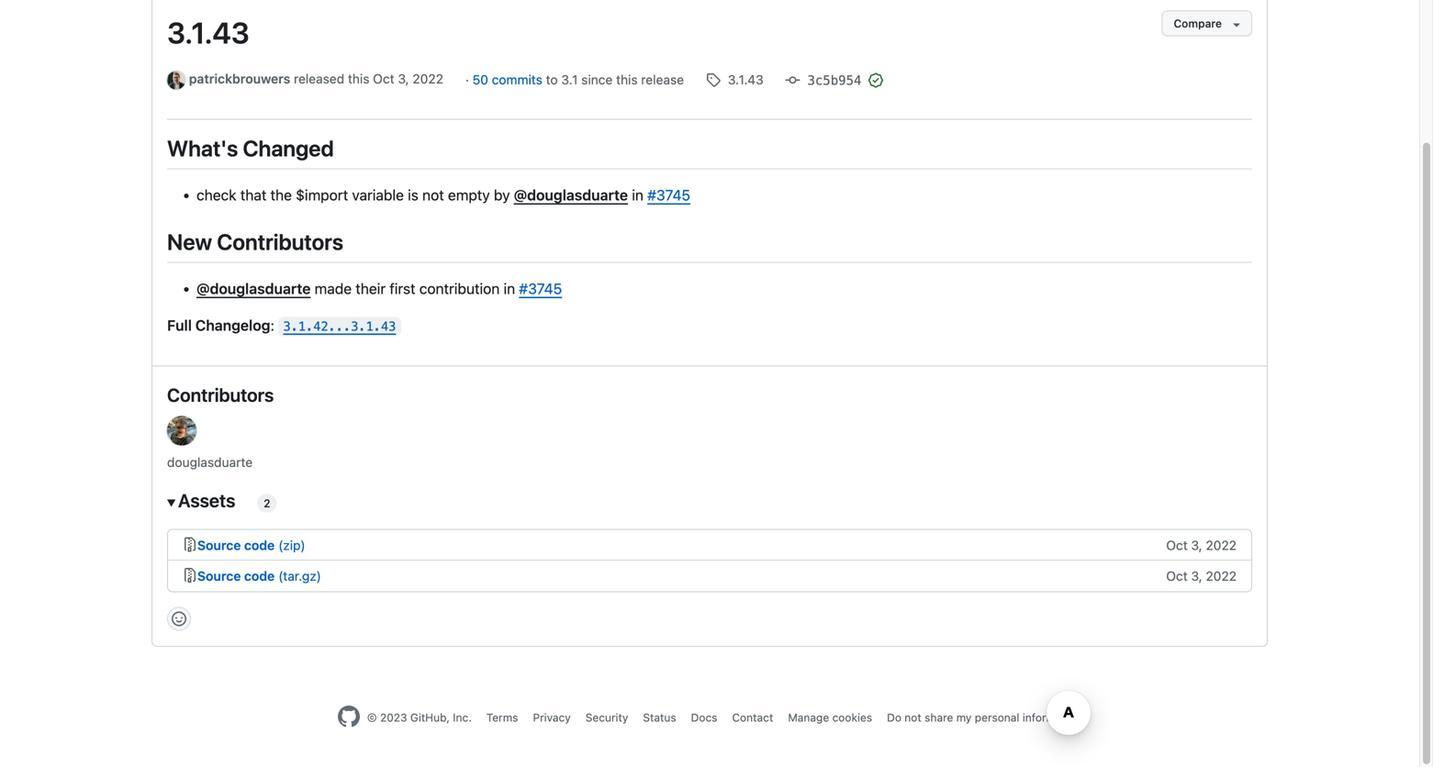 Task type: vqa. For each thing, say whether or not it's contained in the screenshot.
#3745 to the left
yes



Task type: describe. For each thing, give the bounding box(es) containing it.
@patrickbrouwers image
[[167, 71, 186, 89]]

0 horizontal spatial this
[[348, 71, 370, 86]]

0 horizontal spatial in
[[504, 280, 515, 298]]

by
[[494, 186, 510, 204]]

:
[[270, 317, 275, 334]]

@douglasduarte image
[[167, 417, 197, 446]]

new contributors
[[167, 229, 343, 255]]

0 vertical spatial @douglasduarte link
[[514, 186, 628, 204]]

code for (tar.gz)
[[244, 569, 275, 584]]

50 commits link
[[473, 72, 546, 87]]

3.1
[[561, 72, 578, 87]]

manage cookies
[[788, 712, 873, 725]]

check
[[197, 186, 237, 204]]

source for source code (tar.gz)
[[197, 569, 241, 584]]

$import
[[296, 186, 348, 204]]

1 horizontal spatial #3745 link
[[648, 186, 691, 204]]

0 vertical spatial in
[[632, 186, 644, 204]]

terms
[[487, 712, 518, 725]]

is
[[408, 186, 419, 204]]

check that the $import variable is not empty by @douglasduarte in #3745
[[197, 186, 691, 204]]

2
[[264, 497, 271, 510]]

0 vertical spatial not
[[423, 186, 444, 204]]

cookies
[[833, 712, 873, 725]]

0 vertical spatial contributors
[[217, 229, 343, 255]]

changelog
[[195, 317, 270, 334]]

(zip)
[[278, 538, 306, 554]]

1 vertical spatial #3745 link
[[519, 280, 562, 298]]

patrickbrouwers released this oct 3, 2022
[[189, 71, 444, 86]]

not inside button
[[905, 712, 922, 725]]

0 vertical spatial 3.1.43
[[167, 15, 250, 50]]

first
[[390, 280, 416, 298]]

oct for (tar.gz)
[[1167, 569, 1188, 584]]

changed
[[243, 135, 334, 161]]

©
[[367, 712, 377, 725]]

status
[[643, 712, 677, 725]]

douglasduarte
[[167, 455, 253, 470]]

file zip image
[[183, 538, 197, 553]]

0 vertical spatial #3745
[[648, 186, 691, 204]]

release
[[641, 72, 684, 87]]

full
[[167, 317, 192, 334]]

·
[[466, 72, 469, 87]]

to
[[546, 72, 558, 87]]

security link
[[586, 712, 629, 725]]

docs link
[[691, 712, 718, 725]]

3.1.42...3.1.43 link
[[278, 317, 401, 337]]

homepage image
[[338, 706, 360, 728]]

compare button
[[1162, 11, 1253, 36]]

what's
[[167, 135, 238, 161]]

terms link
[[487, 712, 518, 725]]

inc.
[[453, 712, 472, 725]]

tag image
[[706, 72, 721, 87]]

oct for (zip)
[[1167, 538, 1188, 554]]

contribution
[[419, 280, 500, 298]]

compare
[[1174, 17, 1222, 30]]

add or remove reactions image
[[172, 612, 186, 627]]

source code (tar.gz)
[[197, 569, 321, 584]]

github,
[[410, 712, 450, 725]]

their
[[356, 280, 386, 298]]

2022 for (tar.gz)
[[1206, 569, 1237, 584]]

do not share my personal information
[[887, 712, 1082, 725]]

0 vertical spatial @douglasduarte
[[514, 186, 628, 204]]



Task type: locate. For each thing, give the bounding box(es) containing it.
3,
[[398, 71, 409, 86], [1192, 538, 1203, 554], [1192, 569, 1203, 584]]

manage
[[788, 712, 830, 725]]

© 2023 github, inc.
[[367, 712, 472, 725]]

contributors
[[217, 229, 343, 255], [167, 385, 274, 406]]

do
[[887, 712, 902, 725]]

0 horizontal spatial #3745
[[519, 280, 562, 298]]

this right released on the top of page
[[348, 71, 370, 86]]

code up source code (tar.gz)
[[244, 538, 275, 554]]

1 vertical spatial oct 3, 2022
[[1167, 569, 1237, 584]]

not right do
[[905, 712, 922, 725]]

code down source code (zip)
[[244, 569, 275, 584]]

status link
[[643, 712, 677, 725]]

3.1.43 inside "link"
[[728, 72, 764, 87]]

1 oct 3, 2022 from the top
[[1167, 538, 1237, 554]]

code
[[244, 538, 275, 554], [244, 569, 275, 584]]

3.1.43 up patrickbrouwers link
[[167, 15, 250, 50]]

security
[[586, 712, 629, 725]]

@douglasduarte
[[514, 186, 628, 204], [197, 280, 311, 298]]

0 horizontal spatial #3745 link
[[519, 280, 562, 298]]

1 horizontal spatial this
[[616, 72, 638, 87]]

1 horizontal spatial @douglasduarte
[[514, 186, 628, 204]]

source down file zip icon
[[197, 569, 241, 584]]

made
[[315, 280, 352, 298]]

1 code from the top
[[244, 538, 275, 554]]

3c5b954
[[808, 73, 862, 88]]

privacy
[[533, 712, 571, 725]]

this right since
[[616, 72, 638, 87]]

1 vertical spatial @douglasduarte link
[[197, 280, 311, 298]]

#3745
[[648, 186, 691, 204], [519, 280, 562, 298]]

2 vertical spatial 3,
[[1192, 569, 1203, 584]]

3.1.42...3.1.43
[[283, 320, 396, 334]]

source for source code (zip)
[[197, 538, 241, 554]]

2023
[[380, 712, 407, 725]]

information
[[1023, 712, 1082, 725]]

0 horizontal spatial @douglasduarte link
[[197, 280, 311, 298]]

0 vertical spatial 2022
[[413, 71, 444, 86]]

add or remove reactions element
[[167, 608, 191, 632]]

@douglasduarte link
[[514, 186, 628, 204], [197, 280, 311, 298]]

1 vertical spatial oct
[[1167, 538, 1188, 554]]

3.1.43 right the tag image
[[728, 72, 764, 87]]

contributors down the in the top of the page
[[217, 229, 343, 255]]

0 vertical spatial source
[[197, 538, 241, 554]]

0 vertical spatial oct 3, 2022
[[1167, 538, 1237, 554]]

not
[[423, 186, 444, 204], [905, 712, 922, 725]]

file zip image
[[183, 569, 197, 583]]

1 vertical spatial source
[[197, 569, 241, 584]]

1 horizontal spatial not
[[905, 712, 922, 725]]

1 vertical spatial code
[[244, 569, 275, 584]]

@douglasduarte right by
[[514, 186, 628, 204]]

contact link
[[732, 712, 774, 725]]

50
[[473, 72, 489, 87]]

oct 3, 2022 for source code (zip)
[[1167, 538, 1237, 554]]

my
[[957, 712, 972, 725]]

commit image
[[786, 73, 801, 88]]

1 horizontal spatial in
[[632, 186, 644, 204]]

0 vertical spatial oct
[[373, 71, 395, 86]]

source
[[197, 538, 241, 554], [197, 569, 241, 584]]

1 vertical spatial 3,
[[1192, 538, 1203, 554]]

0 vertical spatial code
[[244, 538, 275, 554]]

1 vertical spatial in
[[504, 280, 515, 298]]

share
[[925, 712, 954, 725]]

manage cookies button
[[788, 710, 873, 727]]

2 vertical spatial oct
[[1167, 569, 1188, 584]]

1 horizontal spatial @douglasduarte link
[[514, 186, 628, 204]]

0 vertical spatial 3,
[[398, 71, 409, 86]]

verified commit signature image
[[869, 73, 884, 88]]

2 vertical spatial 2022
[[1206, 569, 1237, 584]]

2 oct 3, 2022 from the top
[[1167, 569, 1237, 584]]

contact
[[732, 712, 774, 725]]

privacy link
[[533, 712, 571, 725]]

do not share my personal information button
[[887, 710, 1082, 727]]

1 vertical spatial contributors
[[167, 385, 274, 406]]

1 horizontal spatial #3745
[[648, 186, 691, 204]]

3.1.43
[[167, 15, 250, 50], [728, 72, 764, 87]]

@douglasduarte made their first contribution in #3745
[[197, 280, 562, 298]]

0 horizontal spatial not
[[423, 186, 444, 204]]

0 horizontal spatial 3.1.43
[[167, 15, 250, 50]]

since
[[582, 72, 613, 87]]

patrickbrouwers link
[[189, 71, 290, 86]]

1 vertical spatial #3745
[[519, 280, 562, 298]]

1 vertical spatial not
[[905, 712, 922, 725]]

1 source from the top
[[197, 538, 241, 554]]

2 source from the top
[[197, 569, 241, 584]]

1 vertical spatial 2022
[[1206, 538, 1237, 554]]

released
[[294, 71, 345, 86]]

@douglasduarte up :
[[197, 280, 311, 298]]

3, for (tar.gz)
[[1192, 569, 1203, 584]]

what's changed
[[167, 135, 334, 161]]

0 vertical spatial #3745 link
[[648, 186, 691, 204]]

2 code from the top
[[244, 569, 275, 584]]

source up file zip image
[[197, 538, 241, 554]]

@douglasduarte link right by
[[514, 186, 628, 204]]

· 50 commits to 3.1           since this release
[[466, 72, 684, 87]]

3.1.43 link
[[706, 70, 764, 89]]

docs
[[691, 712, 718, 725]]

2022 for (zip)
[[1206, 538, 1237, 554]]

3, for (zip)
[[1192, 538, 1203, 554]]

code for (zip)
[[244, 538, 275, 554]]

new
[[167, 229, 212, 255]]

0 horizontal spatial @douglasduarte
[[197, 280, 311, 298]]

1 vertical spatial @douglasduarte
[[197, 280, 311, 298]]

oct 3, 2022
[[1167, 538, 1237, 554], [1167, 569, 1237, 584]]

empty
[[448, 186, 490, 204]]

this
[[348, 71, 370, 86], [616, 72, 638, 87]]

@douglasduarte link up :
[[197, 280, 311, 298]]

oct 3, 2022 for source code (tar.gz)
[[1167, 569, 1237, 584]]

contributors up @douglasduarte icon on the left of the page
[[167, 385, 274, 406]]

(tar.gz)
[[278, 569, 321, 584]]

oct
[[373, 71, 395, 86], [1167, 538, 1188, 554], [1167, 569, 1188, 584]]

source code (zip)
[[197, 538, 306, 554]]

patrickbrouwers
[[189, 71, 290, 86]]

assets
[[178, 490, 235, 512]]

not right is
[[423, 186, 444, 204]]

personal
[[975, 712, 1020, 725]]

that
[[240, 186, 267, 204]]

triangle down image
[[1230, 17, 1244, 32]]

full changelog : 3.1.42...3.1.43
[[167, 317, 396, 334]]

1 horizontal spatial 3.1.43
[[728, 72, 764, 87]]

1 vertical spatial 3.1.43
[[728, 72, 764, 87]]

variable
[[352, 186, 404, 204]]

#3745 link
[[648, 186, 691, 204], [519, 280, 562, 298]]

commits
[[492, 72, 543, 87]]

3c5b954 link
[[786, 72, 865, 88]]

the
[[271, 186, 292, 204]]

2022
[[413, 71, 444, 86], [1206, 538, 1237, 554], [1206, 569, 1237, 584]]

in
[[632, 186, 644, 204], [504, 280, 515, 298]]



